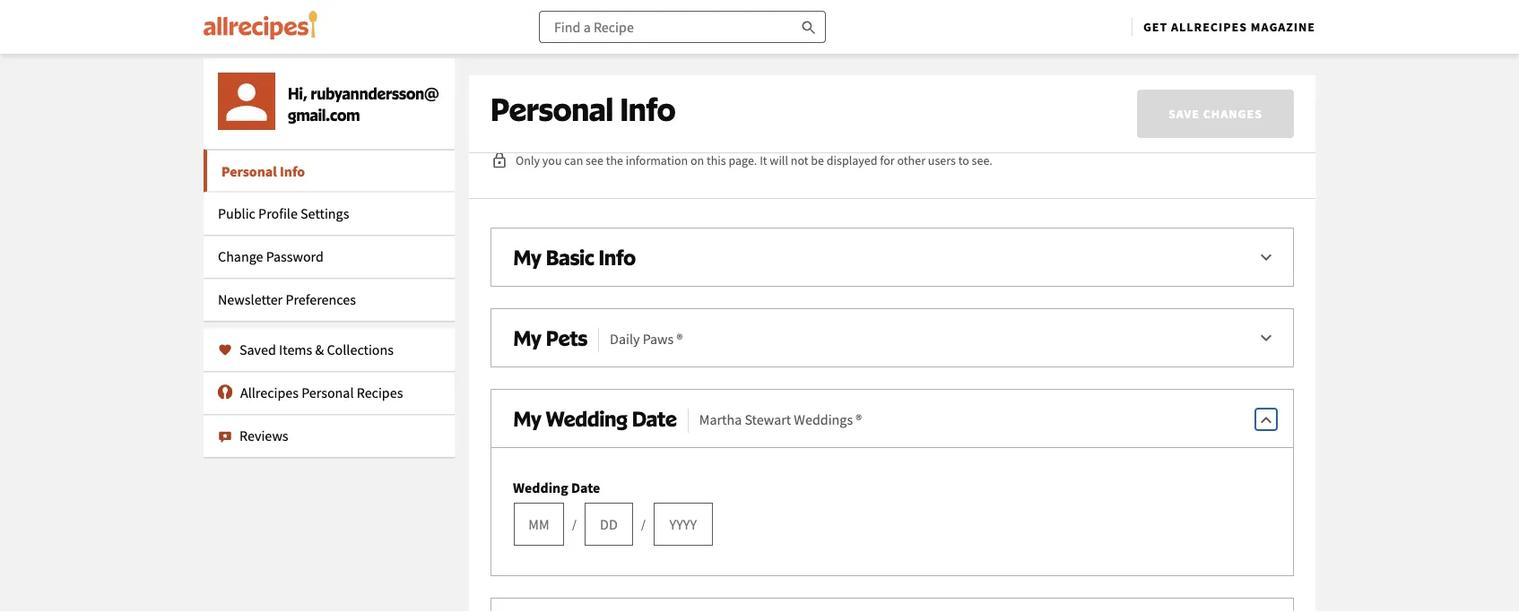 Task type: locate. For each thing, give the bounding box(es) containing it.
1 vertical spatial date
[[571, 479, 601, 497]]

0 horizontal spatial this
[[707, 153, 726, 169]]

0 horizontal spatial will
[[519, 114, 543, 135]]

0 vertical spatial ®
[[677, 330, 683, 348]]

will down these
[[519, 114, 543, 135]]

rubyanndersson@ gmail.com
[[288, 83, 439, 124]]

recipes
[[357, 384, 403, 402]]

personal
[[491, 90, 614, 129], [222, 163, 277, 181], [302, 384, 354, 402]]

wedding up the 'wedding date'
[[546, 406, 628, 432]]

1 vertical spatial personal info
[[222, 163, 305, 181]]

allrecipes
[[1172, 19, 1248, 35], [240, 384, 299, 402]]

0 vertical spatial you
[[491, 114, 516, 135]]

1 my from the top
[[513, 244, 542, 270]]

wedding up mm field
[[513, 479, 569, 497]]

date left "martha"
[[632, 406, 677, 432]]

1 vertical spatial chevron image
[[1256, 328, 1278, 350]]

0 vertical spatial the
[[707, 89, 729, 109]]

will right it
[[770, 153, 789, 169]]

for
[[665, 89, 684, 109], [880, 153, 895, 169]]

you left can
[[543, 153, 562, 169]]

meredith down associated
[[880, 114, 941, 135]]

MM field
[[514, 503, 564, 546]]

personal info up can
[[491, 90, 676, 129]]

0 horizontal spatial personal
[[222, 163, 277, 181]]

0 vertical spatial will
[[582, 89, 606, 109]]

chevron image
[[1256, 248, 1278, 269], [1256, 328, 1278, 350]]

0 vertical spatial wedding
[[546, 406, 628, 432]]

0 vertical spatial personal info
[[491, 90, 676, 129]]

1 vertical spatial the
[[606, 153, 623, 169]]

be up more
[[609, 89, 626, 109]]

0 horizontal spatial you
[[491, 114, 516, 135]]

2 / from the left
[[641, 517, 646, 533]]

my left basic
[[513, 244, 542, 270]]

1 horizontal spatial all
[[861, 114, 877, 135]]

YYYY field
[[654, 503, 713, 546]]

meredith up experience
[[733, 89, 793, 109]]

® right paws
[[677, 330, 683, 348]]

0 horizontal spatial meredith
[[733, 89, 793, 109]]

for right "used"
[[665, 89, 684, 109]]

1 chevron image from the top
[[1256, 248, 1278, 269]]

0 vertical spatial meredith
[[733, 89, 793, 109]]

1 horizontal spatial for
[[880, 153, 895, 169]]

wedding
[[546, 406, 628, 432], [513, 479, 569, 497]]

1 vertical spatial will
[[519, 114, 543, 135]]

1 horizontal spatial /
[[641, 517, 646, 533]]

date
[[632, 406, 677, 432], [571, 479, 601, 497]]

other
[[898, 153, 926, 169]]

be inside these details will be used for all the meredith profiles associated with your email address. by filling out this information, you will receive a more personalized experience across all meredith websites.
[[609, 89, 626, 109]]

0 vertical spatial be
[[609, 89, 626, 109]]

1 vertical spatial you
[[543, 153, 562, 169]]

1 horizontal spatial personal info
[[491, 90, 676, 129]]

will up a
[[582, 89, 606, 109]]

info right a
[[620, 90, 676, 129]]

paws
[[643, 330, 674, 348]]

1 vertical spatial allrecipes
[[240, 384, 299, 402]]

for left other
[[880, 153, 895, 169]]

/
[[572, 517, 577, 533], [641, 517, 646, 533]]

0 horizontal spatial be
[[609, 89, 626, 109]]

users
[[928, 153, 956, 169]]

daily paws ®
[[610, 330, 683, 348]]

personal info
[[491, 90, 676, 129], [222, 163, 305, 181]]

allrecipes right get
[[1172, 19, 1248, 35]]

the
[[707, 89, 729, 109], [606, 153, 623, 169]]

more
[[609, 114, 644, 135]]

this inside these details will be used for all the meredith profiles associated with your email address. by filling out this information, you will receive a more personalized experience across all meredith websites.
[[1181, 89, 1206, 109]]

info
[[620, 90, 676, 129], [280, 163, 305, 181], [599, 244, 636, 270]]

1 vertical spatial my
[[513, 325, 542, 351]]

allrecipes up reviews
[[240, 384, 299, 402]]

newsletter preferences
[[218, 291, 356, 309]]

0 vertical spatial this
[[1181, 89, 1206, 109]]

1 vertical spatial be
[[811, 153, 824, 169]]

1 horizontal spatial will
[[582, 89, 606, 109]]

change
[[218, 248, 263, 266]]

1 vertical spatial all
[[861, 114, 877, 135]]

2 vertical spatial info
[[599, 244, 636, 270]]

to
[[959, 153, 970, 169]]

the up the personalized
[[707, 89, 729, 109]]

see
[[586, 153, 604, 169]]

see.
[[972, 153, 993, 169]]

1 horizontal spatial this
[[1181, 89, 1206, 109]]

change password
[[218, 248, 324, 266]]

personal up can
[[491, 90, 614, 129]]

daily
[[610, 330, 640, 348]]

2 my from the top
[[513, 325, 542, 351]]

my for my wedding date
[[513, 406, 542, 432]]

my up the 'wedding date'
[[513, 406, 542, 432]]

0 vertical spatial for
[[665, 89, 684, 109]]

my basic info
[[513, 244, 636, 270]]

3 my from the top
[[513, 406, 542, 432]]

1 horizontal spatial personal
[[302, 384, 354, 402]]

0 vertical spatial allrecipes
[[1172, 19, 1248, 35]]

you
[[491, 114, 516, 135], [543, 153, 562, 169]]

you down these
[[491, 114, 516, 135]]

page.
[[729, 153, 758, 169]]

0 horizontal spatial allrecipes
[[240, 384, 299, 402]]

1 vertical spatial meredith
[[880, 114, 941, 135]]

2 vertical spatial my
[[513, 406, 542, 432]]

0 horizontal spatial for
[[665, 89, 684, 109]]

martha
[[700, 411, 742, 429]]

reviews
[[240, 427, 288, 445]]

0 horizontal spatial personal info
[[222, 163, 305, 181]]

2 horizontal spatial will
[[770, 153, 789, 169]]

0 vertical spatial all
[[687, 89, 704, 109]]

0 vertical spatial info
[[620, 90, 676, 129]]

my
[[513, 244, 542, 270], [513, 325, 542, 351], [513, 406, 542, 432]]

1 horizontal spatial allrecipes
[[1172, 19, 1248, 35]]

will
[[582, 89, 606, 109], [519, 114, 543, 135], [770, 153, 789, 169]]

personal info up profile
[[222, 163, 305, 181]]

martha stewart weddings ®
[[700, 411, 862, 429]]

for inside these details will be used for all the meredith profiles associated with your email address. by filling out this information, you will receive a more personalized experience across all meredith websites.
[[665, 89, 684, 109]]

details
[[534, 89, 579, 109]]

DD field
[[585, 503, 633, 546]]

information,
[[1209, 89, 1293, 109]]

get allrecipes magazine
[[1144, 19, 1316, 35]]

password
[[266, 248, 324, 266]]

pets
[[546, 325, 588, 351]]

2 chevron image from the top
[[1256, 328, 1278, 350]]

personal down saved items & collections link at the bottom left
[[302, 384, 354, 402]]

my for my basic info
[[513, 244, 542, 270]]

on
[[691, 153, 704, 169]]

0 horizontal spatial date
[[571, 479, 601, 497]]

this right on
[[707, 153, 726, 169]]

these
[[491, 89, 531, 109]]

2 horizontal spatial personal
[[491, 90, 614, 129]]

/ right "dd" field
[[641, 517, 646, 533]]

1 vertical spatial ®
[[856, 411, 862, 429]]

1 horizontal spatial the
[[707, 89, 729, 109]]

0 vertical spatial my
[[513, 244, 542, 270]]

1 vertical spatial this
[[707, 153, 726, 169]]

&
[[315, 341, 324, 359]]

info right basic
[[599, 244, 636, 270]]

personal info link
[[204, 149, 455, 192]]

® right weddings
[[856, 411, 862, 429]]

date up "dd" field
[[571, 479, 601, 497]]

basic
[[546, 244, 595, 270]]

personal up public
[[222, 163, 277, 181]]

saved items & collections
[[240, 341, 394, 359]]

info up the public profile settings
[[280, 163, 305, 181]]

information
[[626, 153, 688, 169]]

/ left "dd" field
[[572, 517, 577, 533]]

my left pets
[[513, 325, 542, 351]]

newsletter
[[218, 291, 283, 309]]

be
[[609, 89, 626, 109], [811, 153, 824, 169]]

this
[[1181, 89, 1206, 109], [707, 153, 726, 169]]

items
[[279, 341, 312, 359]]

0 horizontal spatial /
[[572, 517, 577, 533]]

all down associated
[[861, 114, 877, 135]]

change password link
[[204, 235, 455, 279]]

1 horizontal spatial date
[[632, 406, 677, 432]]

these details will be used for all the meredith profiles associated with your email address. by filling out this information, you will receive a more personalized experience across all meredith websites.
[[491, 89, 1293, 135]]

saved
[[240, 341, 276, 359]]

experience
[[737, 114, 811, 135]]

all
[[687, 89, 704, 109], [861, 114, 877, 135]]

®
[[677, 330, 683, 348], [856, 411, 862, 429]]

meredith
[[733, 89, 793, 109], [880, 114, 941, 135]]

the right see
[[606, 153, 623, 169]]

can
[[565, 153, 583, 169]]

my for my pets
[[513, 325, 542, 351]]

1 vertical spatial personal
[[222, 163, 277, 181]]

this right the out
[[1181, 89, 1206, 109]]

all up the personalized
[[687, 89, 704, 109]]

address.
[[1033, 89, 1090, 109]]

be right not
[[811, 153, 824, 169]]

0 vertical spatial chevron image
[[1256, 248, 1278, 269]]

settings
[[301, 205, 349, 223]]



Task type: describe. For each thing, give the bounding box(es) containing it.
saved items & collections link
[[204, 329, 455, 372]]

1 horizontal spatial meredith
[[880, 114, 941, 135]]

receive
[[546, 114, 594, 135]]

preferences
[[286, 291, 356, 309]]

1 horizontal spatial you
[[543, 153, 562, 169]]

rubyanndersson@
[[311, 83, 439, 102]]

1 / from the left
[[572, 517, 577, 533]]

1 vertical spatial wedding
[[513, 479, 569, 497]]

by
[[1093, 89, 1110, 109]]

associated
[[850, 89, 922, 109]]

not
[[791, 153, 809, 169]]

reviews link
[[204, 415, 455, 458]]

filling
[[1113, 89, 1151, 109]]

1 vertical spatial for
[[880, 153, 895, 169]]

2 vertical spatial personal
[[302, 384, 354, 402]]

profiles
[[796, 89, 847, 109]]

it
[[760, 153, 768, 169]]

the inside these details will be used for all the meredith profiles associated with your email address. by filling out this information, you will receive a more personalized experience across all meredith websites.
[[707, 89, 729, 109]]

get
[[1144, 19, 1168, 35]]

used
[[630, 89, 662, 109]]

profile
[[258, 205, 298, 223]]

gmail.com
[[288, 105, 360, 124]]

0 horizontal spatial ®
[[677, 330, 683, 348]]

1 horizontal spatial be
[[811, 153, 824, 169]]

public profile settings
[[218, 205, 349, 223]]

1 vertical spatial info
[[280, 163, 305, 181]]

displayed
[[827, 153, 878, 169]]

only you can see the information on this page. it will not be displayed for other users to see.
[[516, 153, 993, 169]]

chevron image
[[1256, 409, 1278, 431]]

allrecipes personal recipes link
[[204, 372, 455, 415]]

get allrecipes magazine link
[[1144, 19, 1316, 35]]

magazine
[[1251, 19, 1316, 35]]

your
[[958, 89, 989, 109]]

public
[[218, 205, 256, 223]]

0 vertical spatial personal
[[491, 90, 614, 129]]

public profile settings link
[[204, 192, 455, 235]]

hi,
[[288, 83, 311, 102]]

weddings
[[794, 411, 853, 429]]

allrecipes personal recipes
[[240, 384, 403, 402]]

0 horizontal spatial all
[[687, 89, 704, 109]]

wedding date
[[513, 479, 601, 497]]

with
[[925, 89, 955, 109]]

only
[[516, 153, 540, 169]]

websites.
[[944, 114, 1007, 135]]

across
[[814, 114, 857, 135]]

0 vertical spatial date
[[632, 406, 677, 432]]

2 vertical spatial will
[[770, 153, 789, 169]]

out
[[1154, 89, 1177, 109]]

Search text field
[[539, 11, 826, 43]]

personalized
[[647, 114, 734, 135]]

a
[[597, 114, 605, 135]]

you inside these details will be used for all the meredith profiles associated with your email address. by filling out this information, you will receive a more personalized experience across all meredith websites.
[[491, 114, 516, 135]]

stewart
[[745, 411, 791, 429]]

newsletter preferences link
[[204, 279, 455, 322]]

collections
[[327, 341, 394, 359]]

my pets
[[513, 325, 588, 351]]

email
[[992, 89, 1030, 109]]

0 horizontal spatial the
[[606, 153, 623, 169]]

1 horizontal spatial ®
[[856, 411, 862, 429]]

my wedding date
[[513, 406, 677, 432]]



Task type: vqa. For each thing, say whether or not it's contained in the screenshot.
navigation at the top of the page
no



